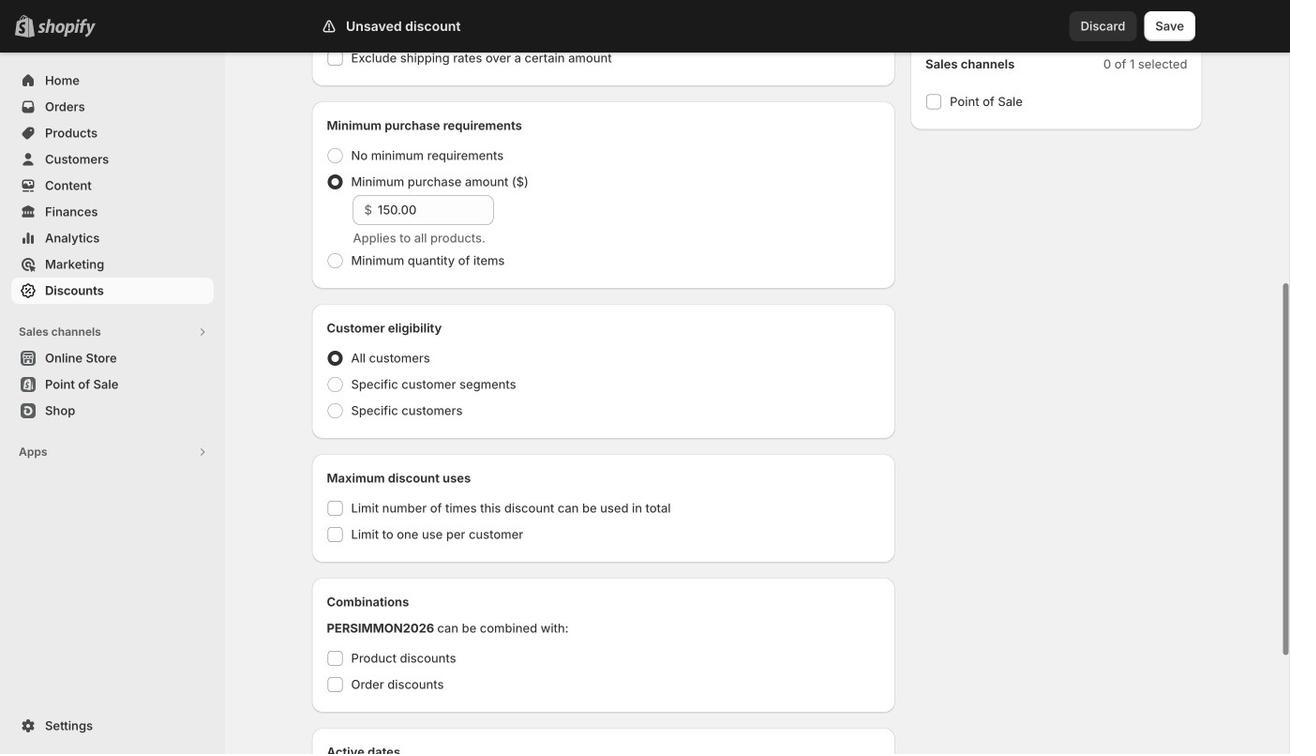 Task type: locate. For each thing, give the bounding box(es) containing it.
shopify image
[[38, 19, 96, 37]]



Task type: describe. For each thing, give the bounding box(es) containing it.
0.00 text field
[[378, 195, 494, 225]]



Task type: vqa. For each thing, say whether or not it's contained in the screenshot.
0.00 text field at the left top of the page
yes



